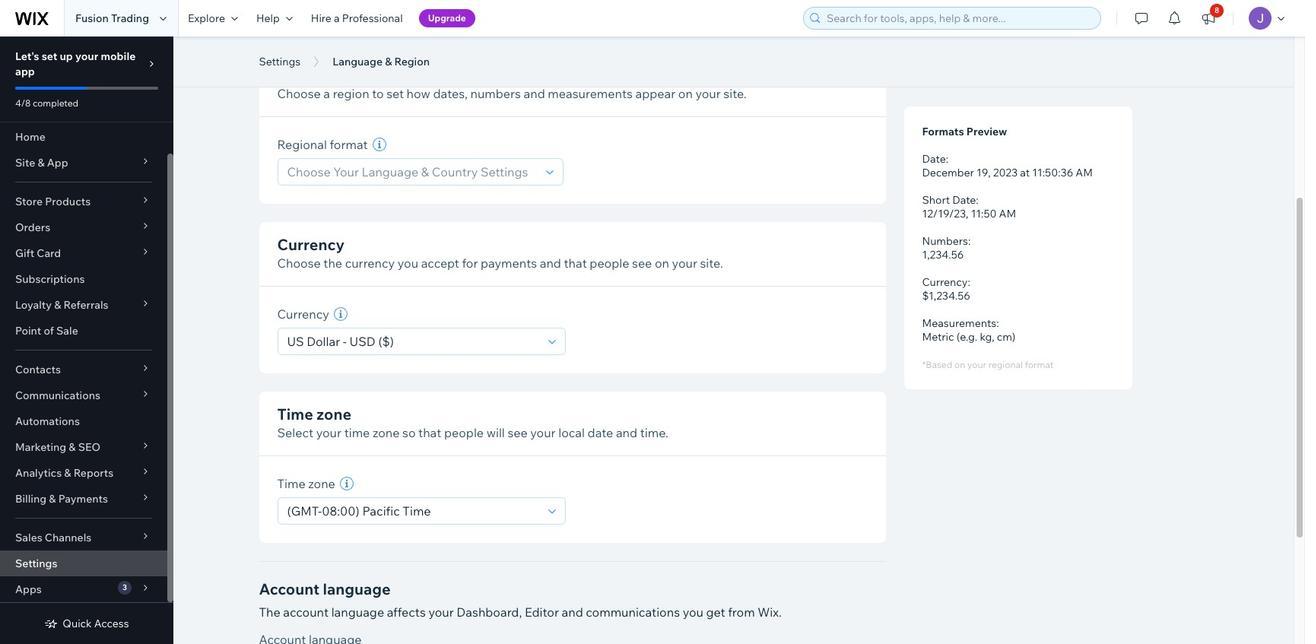Task type: describe. For each thing, give the bounding box(es) containing it.
loyalty & referrals
[[15, 298, 108, 312]]

choose inside the currency choose the currency you accept for payments and that people see on your site.
[[277, 256, 321, 271]]

4/8
[[15, 97, 31, 109]]

formats
[[922, 125, 964, 138]]

: for date
[[946, 152, 949, 166]]

time.
[[640, 425, 669, 440]]

zone for time zone select your time zone so that people will see your local date and time.
[[317, 405, 352, 424]]

on inside the currency choose the currency you accept for payments and that people see on your site.
[[655, 256, 669, 271]]

language & region
[[333, 55, 430, 68]]

upgrade
[[428, 12, 466, 24]]

communications
[[15, 389, 100, 402]]

explore
[[188, 11, 225, 25]]

and inside the currency choose the currency you accept for payments and that people see on your site.
[[540, 256, 561, 271]]

12/19/23,
[[922, 207, 969, 221]]

app
[[47, 156, 68, 170]]

sales
[[15, 531, 42, 545]]

get
[[706, 605, 725, 620]]

sales channels
[[15, 531, 92, 545]]

Choose your currency field
[[283, 329, 544, 355]]

marketing & seo button
[[0, 434, 167, 460]]

& for loyalty
[[54, 298, 61, 312]]

Choose Your Language & Country Settings field
[[283, 159, 541, 185]]

sale
[[56, 324, 78, 338]]

appear
[[636, 86, 676, 101]]

regional for regional format
[[277, 137, 327, 152]]

currency for currency : $1,234.56
[[922, 275, 968, 289]]

settings for the settings link
[[15, 557, 57, 571]]

seo
[[78, 440, 101, 454]]

automations link
[[0, 409, 167, 434]]

hire
[[311, 11, 332, 25]]

dates,
[[433, 86, 468, 101]]

1 vertical spatial language
[[331, 605, 384, 620]]

currency for currency
[[277, 307, 329, 322]]

date inside short date : 12/19/23, 11:50 am
[[953, 193, 976, 207]]

currency : $1,234.56
[[922, 275, 971, 303]]

gift card button
[[0, 240, 167, 266]]

format for regional format
[[330, 137, 368, 152]]

at
[[1020, 166, 1030, 180]]

point of sale
[[15, 324, 78, 338]]

you inside the currency choose the currency you accept for payments and that people see on your site.
[[398, 256, 418, 271]]

format for regional format choose a region to set how dates, numbers and measurements appear on your site.
[[345, 65, 394, 84]]

*based
[[922, 359, 953, 370]]

time for time zone
[[277, 476, 306, 491]]

fusion
[[75, 11, 109, 25]]

help
[[256, 11, 280, 25]]

app
[[15, 65, 35, 78]]

marketing & seo
[[15, 440, 101, 454]]

mobile
[[101, 49, 136, 63]]

store
[[15, 195, 43, 208]]

site & app
[[15, 156, 68, 170]]

regional for regional format choose a region to set how dates, numbers and measurements appear on your site.
[[277, 65, 341, 84]]

payments
[[58, 492, 108, 506]]

professional
[[342, 11, 403, 25]]

billing
[[15, 492, 47, 506]]

kg,
[[980, 330, 995, 344]]

11:50:36
[[1033, 166, 1074, 180]]

affects
[[387, 605, 426, 620]]

short
[[922, 193, 950, 207]]

communications
[[586, 605, 680, 620]]

select
[[277, 425, 314, 440]]

account
[[283, 605, 329, 620]]

: for numbers
[[968, 234, 971, 248]]

site. inside regional format choose a region to set how dates, numbers and measurements appear on your site.
[[724, 86, 747, 101]]

am inside date : december 19, 2023 at 11:50:36 am
[[1076, 166, 1093, 180]]

regional format choose a region to set how dates, numbers and measurements appear on your site.
[[277, 65, 747, 101]]

gift card
[[15, 246, 61, 260]]

site & app button
[[0, 150, 167, 176]]

card
[[37, 246, 61, 260]]

8 button
[[1192, 0, 1226, 37]]

date
[[588, 425, 613, 440]]

time for time zone select your time zone so that people will see your local date and time.
[[277, 405, 313, 424]]

cm)
[[997, 330, 1016, 344]]

& for analytics
[[64, 466, 71, 480]]

people inside 'time zone select your time zone so that people will see your local date and time.'
[[444, 425, 484, 440]]

of
[[44, 324, 54, 338]]

& for marketing
[[69, 440, 76, 454]]

1 horizontal spatial a
[[334, 11, 340, 25]]

language & region button
[[325, 50, 437, 73]]

*based on your regional format
[[922, 359, 1054, 370]]

a inside regional format choose a region to set how dates, numbers and measurements appear on your site.
[[324, 86, 330, 101]]

Choose Your Timezone Settings field
[[283, 498, 544, 524]]

that inside the currency choose the currency you accept for payments and that people see on your site.
[[564, 256, 587, 271]]

how
[[407, 86, 431, 101]]

your inside the currency choose the currency you accept for payments and that people see on your site.
[[672, 256, 698, 271]]

2 vertical spatial format
[[1025, 359, 1054, 370]]

language
[[333, 55, 383, 68]]

set inside let's set up your mobile app
[[42, 49, 57, 63]]

sales channels button
[[0, 525, 167, 551]]

billing & payments button
[[0, 486, 167, 512]]

1 horizontal spatial you
[[683, 605, 704, 620]]

site
[[15, 156, 35, 170]]

settings for settings "button"
[[259, 55, 301, 68]]

loyalty & referrals button
[[0, 292, 167, 318]]

measurements : metric (e.g. kg, cm)
[[922, 316, 1016, 344]]

settings button
[[251, 50, 308, 73]]

site. inside the currency choose the currency you accept for payments and that people see on your site.
[[700, 256, 723, 271]]

wix.
[[758, 605, 782, 620]]

quick access
[[63, 617, 129, 631]]

2 horizontal spatial on
[[955, 359, 966, 370]]

2023
[[993, 166, 1018, 180]]

the
[[324, 256, 342, 271]]

short date : 12/19/23, 11:50 am
[[922, 193, 1016, 221]]

& for billing
[[49, 492, 56, 506]]

automations
[[15, 415, 80, 428]]

numbers
[[922, 234, 968, 248]]

& for site
[[38, 156, 45, 170]]

1,234.56
[[922, 248, 964, 262]]

and inside regional format choose a region to set how dates, numbers and measurements appear on your site.
[[524, 86, 545, 101]]

contacts button
[[0, 357, 167, 383]]

see inside 'time zone select your time zone so that people will see your local date and time.'
[[508, 425, 528, 440]]

local
[[559, 425, 585, 440]]



Task type: locate. For each thing, give the bounding box(es) containing it.
trading
[[111, 11, 149, 25]]

language
[[323, 580, 391, 599], [331, 605, 384, 620]]

currency
[[277, 235, 345, 254], [922, 275, 968, 289], [277, 307, 329, 322]]

1 time from the top
[[277, 405, 313, 424]]

settings
[[259, 55, 301, 68], [15, 557, 57, 571]]

1 choose from the top
[[277, 86, 321, 101]]

1 vertical spatial on
[[655, 256, 669, 271]]

date down formats
[[922, 152, 946, 166]]

currency for currency choose the currency you accept for payments and that people see on your site.
[[277, 235, 345, 254]]

help button
[[247, 0, 302, 37]]

and right numbers
[[524, 86, 545, 101]]

set
[[42, 49, 57, 63], [387, 86, 404, 101]]

and inside 'time zone select your time zone so that people will see your local date and time.'
[[616, 425, 638, 440]]

& right billing
[[49, 492, 56, 506]]

: down 19, on the top right of the page
[[976, 193, 979, 207]]

set right to
[[387, 86, 404, 101]]

set left up
[[42, 49, 57, 63]]

preview
[[967, 125, 1007, 138]]

apps
[[15, 583, 42, 596]]

analytics
[[15, 466, 62, 480]]

set inside regional format choose a region to set how dates, numbers and measurements appear on your site.
[[387, 86, 404, 101]]

: inside currency : $1,234.56
[[968, 275, 971, 289]]

& inside button
[[385, 55, 392, 68]]

0 vertical spatial date
[[922, 152, 946, 166]]

analytics & reports button
[[0, 460, 167, 486]]

numbers : 1,234.56
[[922, 234, 971, 262]]

0 vertical spatial see
[[632, 256, 652, 271]]

1 vertical spatial regional
[[277, 137, 327, 152]]

gift
[[15, 246, 34, 260]]

0 vertical spatial on
[[678, 86, 693, 101]]

3
[[122, 583, 127, 593]]

loyalty
[[15, 298, 52, 312]]

measurements
[[548, 86, 633, 101]]

0 horizontal spatial people
[[444, 425, 484, 440]]

format
[[345, 65, 394, 84], [330, 137, 368, 152], [1025, 359, 1054, 370]]

regional format
[[277, 137, 368, 152]]

1 horizontal spatial set
[[387, 86, 404, 101]]

2 vertical spatial zone
[[308, 476, 335, 491]]

0 horizontal spatial am
[[999, 207, 1016, 221]]

(e.g.
[[957, 330, 978, 344]]

store products
[[15, 195, 91, 208]]

referrals
[[64, 298, 108, 312]]

1 horizontal spatial people
[[590, 256, 629, 271]]

0 horizontal spatial set
[[42, 49, 57, 63]]

: right "kg,"
[[997, 316, 999, 330]]

: for currency
[[968, 275, 971, 289]]

orders button
[[0, 215, 167, 240]]

1 vertical spatial see
[[508, 425, 528, 440]]

Search for tools, apps, help & more... field
[[822, 8, 1096, 29]]

& for language
[[385, 55, 392, 68]]

reports
[[74, 466, 114, 480]]

zone left so
[[373, 425, 400, 440]]

0 vertical spatial choose
[[277, 86, 321, 101]]

marketing
[[15, 440, 66, 454]]

channels
[[45, 531, 92, 545]]

0 vertical spatial zone
[[317, 405, 352, 424]]

2 vertical spatial currency
[[277, 307, 329, 322]]

time inside 'time zone select your time zone so that people will see your local date and time.'
[[277, 405, 313, 424]]

currency choose the currency you accept for payments and that people see on your site.
[[277, 235, 723, 271]]

1 vertical spatial time
[[277, 476, 306, 491]]

format down region
[[330, 137, 368, 152]]

hire a professional
[[311, 11, 403, 25]]

0 vertical spatial time
[[277, 405, 313, 424]]

your inside let's set up your mobile app
[[75, 49, 98, 63]]

settings inside sidebar element
[[15, 557, 57, 571]]

time down select
[[277, 476, 306, 491]]

billing & payments
[[15, 492, 108, 506]]

0 vertical spatial site.
[[724, 86, 747, 101]]

from
[[728, 605, 755, 620]]

time up select
[[277, 405, 313, 424]]

2 choose from the top
[[277, 256, 321, 271]]

0 vertical spatial language
[[323, 580, 391, 599]]

1 vertical spatial site.
[[700, 256, 723, 271]]

currency inside the currency choose the currency you accept for payments and that people see on your site.
[[277, 235, 345, 254]]

settings down the help button
[[259, 55, 301, 68]]

1 vertical spatial currency
[[922, 275, 968, 289]]

zone down select
[[308, 476, 335, 491]]

regional inside regional format choose a region to set how dates, numbers and measurements appear on your site.
[[277, 65, 341, 84]]

: for measurements
[[997, 316, 999, 330]]

: inside short date : 12/19/23, 11:50 am
[[976, 193, 979, 207]]

: inside date : december 19, 2023 at 11:50:36 am
[[946, 152, 949, 166]]

metric
[[922, 330, 954, 344]]

format inside regional format choose a region to set how dates, numbers and measurements appear on your site.
[[345, 65, 394, 84]]

currency
[[345, 256, 395, 271]]

1 horizontal spatial site.
[[724, 86, 747, 101]]

1 vertical spatial set
[[387, 86, 404, 101]]

0 horizontal spatial settings
[[15, 557, 57, 571]]

you left accept
[[398, 256, 418, 271]]

0 vertical spatial format
[[345, 65, 394, 84]]

0 horizontal spatial a
[[324, 86, 330, 101]]

contacts
[[15, 363, 61, 377]]

and right editor at the left bottom
[[562, 605, 583, 620]]

zone up time
[[317, 405, 352, 424]]

0 vertical spatial regional
[[277, 65, 341, 84]]

1 vertical spatial you
[[683, 605, 704, 620]]

formats preview
[[922, 125, 1007, 138]]

1 vertical spatial am
[[999, 207, 1016, 221]]

am right 11:50:36
[[1076, 166, 1093, 180]]

0 vertical spatial settings
[[259, 55, 301, 68]]

choose left the on the left of the page
[[277, 256, 321, 271]]

0 vertical spatial set
[[42, 49, 57, 63]]

& right loyalty
[[54, 298, 61, 312]]

a left region
[[324, 86, 330, 101]]

& right site
[[38, 156, 45, 170]]

subscriptions link
[[0, 266, 167, 292]]

you left get
[[683, 605, 704, 620]]

account
[[259, 580, 319, 599]]

language down account language at bottom left
[[331, 605, 384, 620]]

: inside numbers : 1,234.56
[[968, 234, 971, 248]]

1 vertical spatial people
[[444, 425, 484, 440]]

zone for time zone
[[308, 476, 335, 491]]

1 horizontal spatial date
[[953, 193, 976, 207]]

upgrade button
[[419, 9, 475, 27]]

0 vertical spatial a
[[334, 11, 340, 25]]

2 regional from the top
[[277, 137, 327, 152]]

& left region
[[385, 55, 392, 68]]

accept
[[421, 256, 459, 271]]

completed
[[33, 97, 78, 109]]

0 vertical spatial that
[[564, 256, 587, 271]]

am right 11:50
[[999, 207, 1016, 221]]

0 vertical spatial you
[[398, 256, 418, 271]]

: right 1,234.56
[[968, 234, 971, 248]]

1 vertical spatial format
[[330, 137, 368, 152]]

account language
[[259, 580, 391, 599]]

that
[[564, 256, 587, 271], [418, 425, 441, 440]]

0 horizontal spatial see
[[508, 425, 528, 440]]

0 horizontal spatial date
[[922, 152, 946, 166]]

numbers
[[471, 86, 521, 101]]

:
[[946, 152, 949, 166], [976, 193, 979, 207], [968, 234, 971, 248], [968, 275, 971, 289], [997, 316, 999, 330]]

1 vertical spatial a
[[324, 86, 330, 101]]

regional
[[989, 359, 1023, 370]]

people inside the currency choose the currency you accept for payments and that people see on your site.
[[590, 256, 629, 271]]

the account language affects your dashboard, editor and communications you get from wix.
[[259, 605, 782, 620]]

communications button
[[0, 383, 167, 409]]

and right date
[[616, 425, 638, 440]]

format up to
[[345, 65, 394, 84]]

0 horizontal spatial site.
[[700, 256, 723, 271]]

for
[[462, 256, 478, 271]]

region
[[394, 55, 430, 68]]

$1,234.56
[[922, 289, 971, 303]]

am
[[1076, 166, 1093, 180], [999, 207, 1016, 221]]

1 vertical spatial settings
[[15, 557, 57, 571]]

0 vertical spatial am
[[1076, 166, 1093, 180]]

and right payments
[[540, 256, 561, 271]]

& left seo
[[69, 440, 76, 454]]

date : december 19, 2023 at 11:50:36 am
[[922, 152, 1093, 180]]

am inside short date : 12/19/23, 11:50 am
[[999, 207, 1016, 221]]

access
[[94, 617, 129, 631]]

your inside regional format choose a region to set how dates, numbers and measurements appear on your site.
[[696, 86, 721, 101]]

sidebar element
[[0, 37, 173, 644]]

: inside measurements : metric (e.g. kg, cm)
[[997, 316, 999, 330]]

date right short
[[953, 193, 976, 207]]

measurements
[[922, 316, 997, 330]]

point
[[15, 324, 41, 338]]

: down numbers : 1,234.56
[[968, 275, 971, 289]]

1 horizontal spatial see
[[632, 256, 652, 271]]

home link
[[0, 124, 167, 150]]

: down formats
[[946, 152, 949, 166]]

0 horizontal spatial that
[[418, 425, 441, 440]]

0 vertical spatial people
[[590, 256, 629, 271]]

currency down the on the left of the page
[[277, 307, 329, 322]]

1 horizontal spatial on
[[678, 86, 693, 101]]

the
[[259, 605, 281, 620]]

up
[[60, 49, 73, 63]]

settings link
[[0, 551, 167, 577]]

december
[[922, 166, 974, 180]]

1 vertical spatial that
[[418, 425, 441, 440]]

settings inside "button"
[[259, 55, 301, 68]]

date inside date : december 19, 2023 at 11:50:36 am
[[922, 152, 946, 166]]

that inside 'time zone select your time zone so that people will see your local date and time.'
[[418, 425, 441, 440]]

19,
[[977, 166, 991, 180]]

& inside popup button
[[64, 466, 71, 480]]

time
[[277, 405, 313, 424], [277, 476, 306, 491]]

1 horizontal spatial am
[[1076, 166, 1093, 180]]

dashboard,
[[457, 605, 522, 620]]

language up the affects
[[323, 580, 391, 599]]

a right hire
[[334, 11, 340, 25]]

1 regional from the top
[[277, 65, 341, 84]]

2 vertical spatial on
[[955, 359, 966, 370]]

choose inside regional format choose a region to set how dates, numbers and measurements appear on your site.
[[277, 86, 321, 101]]

choose
[[277, 86, 321, 101], [277, 256, 321, 271]]

currency inside currency : $1,234.56
[[922, 275, 968, 289]]

editor
[[525, 605, 559, 620]]

& left reports
[[64, 466, 71, 480]]

let's set up your mobile app
[[15, 49, 136, 78]]

1 horizontal spatial settings
[[259, 55, 301, 68]]

subscriptions
[[15, 272, 85, 286]]

format right regional at the right bottom of page
[[1025, 359, 1054, 370]]

that right so
[[418, 425, 441, 440]]

1 horizontal spatial that
[[564, 256, 587, 271]]

currency up the on the left of the page
[[277, 235, 345, 254]]

0 horizontal spatial on
[[655, 256, 669, 271]]

choose down settings "button"
[[277, 86, 321, 101]]

payments
[[481, 256, 537, 271]]

see inside the currency choose the currency you accept for payments and that people see on your site.
[[632, 256, 652, 271]]

2 time from the top
[[277, 476, 306, 491]]

currency down 1,234.56
[[922, 275, 968, 289]]

settings down sales
[[15, 557, 57, 571]]

1 vertical spatial date
[[953, 193, 976, 207]]

date
[[922, 152, 946, 166], [953, 193, 976, 207]]

1 vertical spatial zone
[[373, 425, 400, 440]]

0 horizontal spatial you
[[398, 256, 418, 271]]

analytics & reports
[[15, 466, 114, 480]]

0 vertical spatial currency
[[277, 235, 345, 254]]

quick access button
[[44, 617, 129, 631]]

that right payments
[[564, 256, 587, 271]]

on inside regional format choose a region to set how dates, numbers and measurements appear on your site.
[[678, 86, 693, 101]]

1 vertical spatial choose
[[277, 256, 321, 271]]



Task type: vqa. For each thing, say whether or not it's contained in the screenshot.


